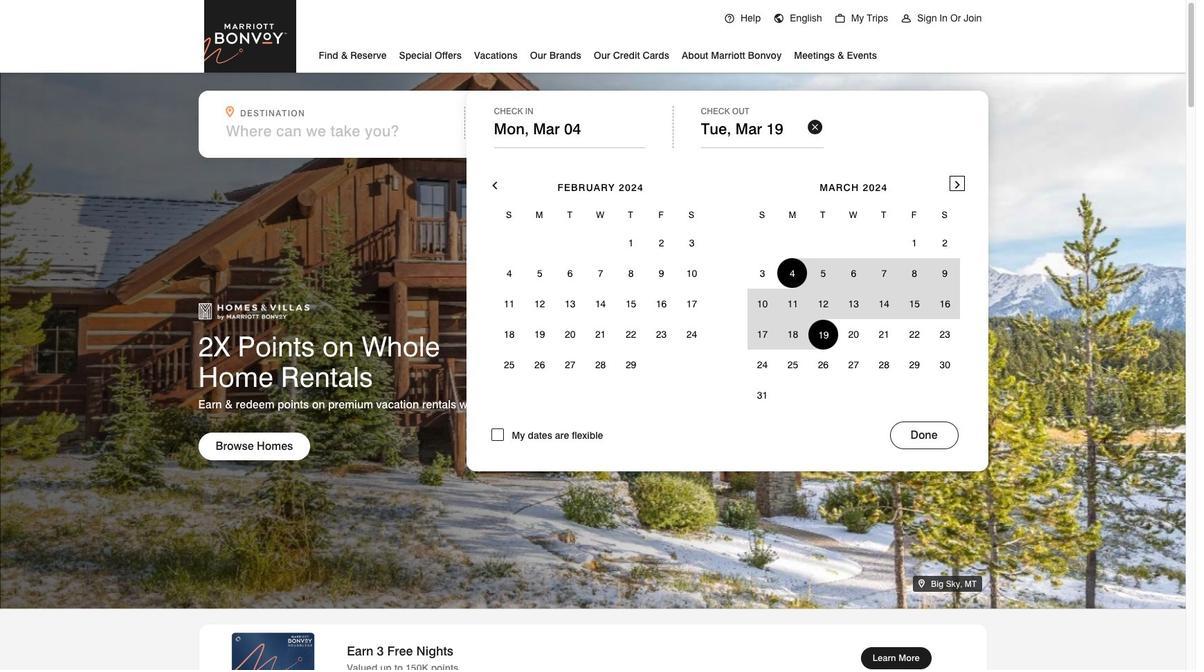 Task type: describe. For each thing, give the bounding box(es) containing it.
1 round image from the left
[[773, 13, 784, 24]]

destination field
[[226, 122, 456, 140]]

Where can we take you? text field
[[226, 122, 438, 140]]

marriott bonvoy boundless® credit card from chase image
[[216, 632, 330, 670]]

1 grid from the left
[[494, 162, 707, 380]]



Task type: vqa. For each thing, say whether or not it's contained in the screenshot.
Thu, Nov 2, 2023 cell
no



Task type: locate. For each thing, give the bounding box(es) containing it.
row group for 2nd grid from the left
[[747, 228, 960, 410]]

2 round image from the left
[[834, 13, 846, 24]]

row
[[494, 201, 707, 228], [747, 201, 960, 228], [494, 228, 707, 258], [747, 228, 960, 258], [494, 258, 707, 289], [747, 258, 960, 289], [494, 289, 707, 319], [747, 289, 960, 319], [494, 319, 707, 350], [747, 319, 960, 350], [494, 350, 707, 380], [747, 350, 960, 380]]

0 horizontal spatial round image
[[724, 13, 735, 24]]

0 horizontal spatial round image
[[773, 13, 784, 24]]

homes & villas by marriott bonvoy image
[[198, 303, 309, 320]]

0 horizontal spatial grid
[[494, 162, 707, 380]]

1 row group from the left
[[494, 228, 707, 380]]

1 horizontal spatial round image
[[901, 13, 912, 24]]

round image
[[724, 13, 735, 24], [834, 13, 846, 24]]

round image
[[773, 13, 784, 24], [901, 13, 912, 24]]

grid
[[494, 162, 707, 380], [747, 162, 960, 410]]

1 horizontal spatial round image
[[834, 13, 846, 24]]

location image
[[919, 579, 929, 589]]

2 grid from the left
[[747, 162, 960, 410]]

row group
[[494, 228, 707, 380], [747, 228, 960, 410]]

2 round image from the left
[[901, 13, 912, 24]]

2 row group from the left
[[747, 228, 960, 410]]

row group for first grid from the left
[[494, 228, 707, 380]]

1 horizontal spatial row group
[[747, 228, 960, 410]]

0 horizontal spatial row group
[[494, 228, 707, 380]]

1 horizontal spatial grid
[[747, 162, 960, 410]]

None search field
[[198, 91, 988, 471]]

1 round image from the left
[[724, 13, 735, 24]]



